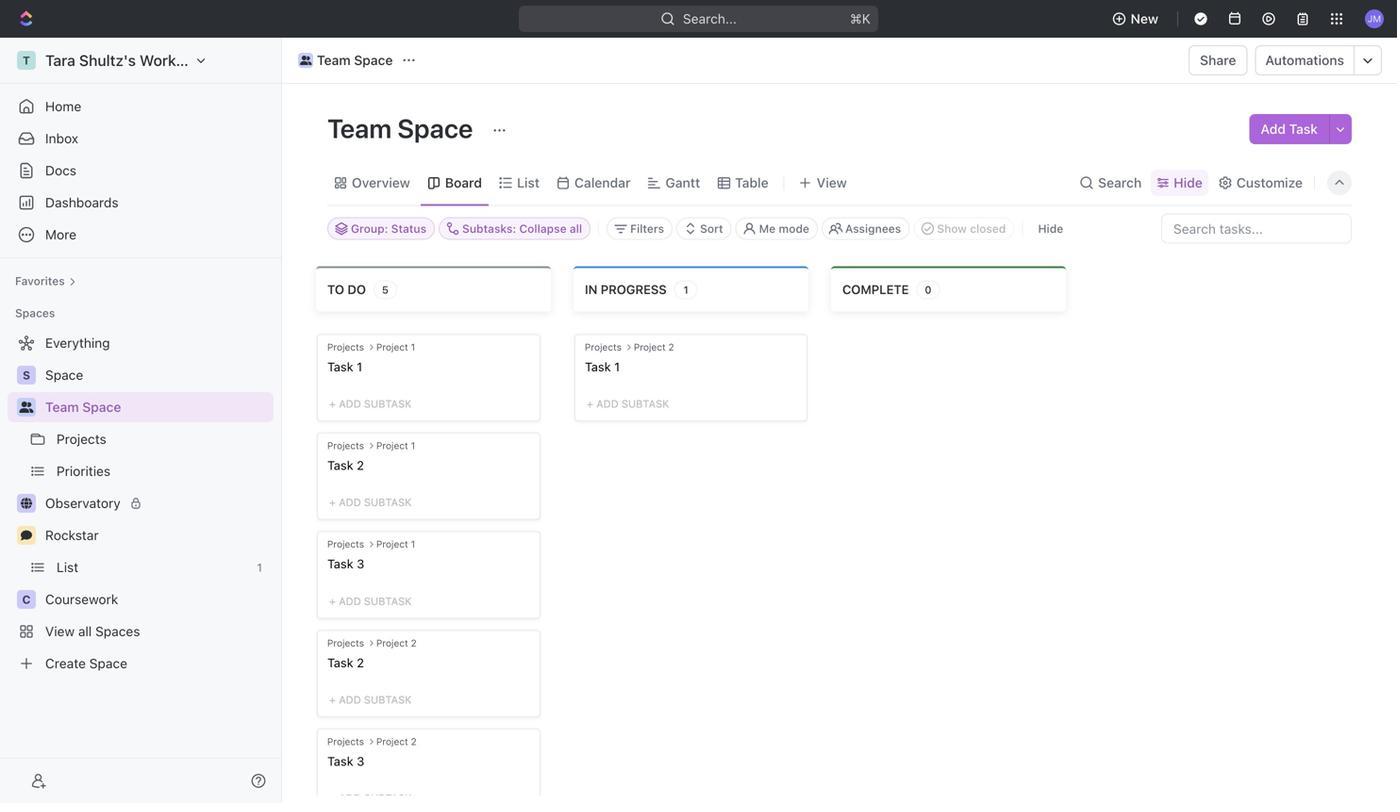 Task type: vqa. For each thing, say whether or not it's contained in the screenshot.
More
yes



Task type: locate. For each thing, give the bounding box(es) containing it.
+ down task 2
[[329, 694, 336, 706]]

in
[[585, 283, 597, 297]]

docs link
[[8, 156, 274, 186]]

project
[[376, 342, 408, 353], [634, 342, 666, 353], [376, 441, 408, 451], [376, 539, 408, 550], [376, 638, 408, 649], [376, 737, 408, 747]]

1 project 1 from the top
[[376, 342, 415, 353]]

priorities
[[57, 464, 110, 479]]

+ add subtask down task 1
[[587, 398, 669, 410]]

list link up coursework link
[[57, 553, 249, 583]]

add
[[1261, 121, 1286, 137], [339, 398, 361, 410], [596, 398, 619, 410], [339, 497, 361, 509], [339, 595, 361, 608], [339, 694, 361, 706]]

1 horizontal spatial hide
[[1174, 175, 1203, 191]]

space down the "space" link
[[82, 399, 121, 415]]

projects inside sidebar 'navigation'
[[57, 432, 106, 447]]

2 3 from the top
[[357, 755, 364, 769]]

everything link
[[8, 328, 270, 358]]

+ add subtask for task 3
[[329, 595, 412, 608]]

assignees
[[845, 222, 901, 235]]

team right user group icon
[[45, 399, 79, 415]]

team space
[[317, 52, 393, 68], [327, 113, 479, 144], [45, 399, 121, 415]]

0 horizontal spatial team space link
[[45, 392, 270, 423]]

hide
[[1174, 175, 1203, 191], [1038, 222, 1063, 235]]

calendar link
[[571, 170, 631, 196]]

board
[[445, 175, 482, 191]]

calendar
[[574, 175, 631, 191]]

subtask for ‎task 1
[[364, 398, 412, 410]]

sort button
[[676, 217, 732, 240]]

team right user group image
[[317, 52, 351, 68]]

tree
[[8, 328, 274, 679]]

0 vertical spatial task 3
[[327, 557, 364, 571]]

coursework, , element
[[17, 591, 36, 609]]

tara shultz's workspace, , element
[[17, 51, 36, 70]]

add task
[[1261, 121, 1318, 137]]

hide right closed
[[1038, 222, 1063, 235]]

me
[[759, 222, 776, 235]]

subtask
[[364, 398, 412, 410], [622, 398, 669, 410], [364, 497, 412, 509], [364, 595, 412, 608], [364, 694, 412, 706]]

view for view
[[817, 175, 847, 191]]

team space right user group icon
[[45, 399, 121, 415]]

list link
[[513, 170, 540, 196], [57, 553, 249, 583]]

all
[[570, 222, 582, 235], [78, 624, 92, 640]]

team inside sidebar 'navigation'
[[45, 399, 79, 415]]

1 vertical spatial hide
[[1038, 222, 1063, 235]]

0 vertical spatial team space link
[[293, 49, 398, 72]]

2 for task 2
[[411, 638, 417, 649]]

team space right user group image
[[317, 52, 393, 68]]

+ add subtask for task 1
[[587, 398, 669, 410]]

0 vertical spatial spaces
[[15, 307, 55, 320]]

0 vertical spatial list link
[[513, 170, 540, 196]]

subtasks:
[[462, 222, 516, 235]]

more button
[[8, 220, 274, 250]]

space down view all spaces
[[89, 656, 127, 672]]

0 vertical spatial ‎task
[[327, 360, 353, 374]]

0 vertical spatial team
[[317, 52, 351, 68]]

1 vertical spatial team space link
[[45, 392, 270, 423]]

add for task 1
[[596, 398, 619, 410]]

comment image
[[21, 530, 32, 541]]

team space up 'overview'
[[327, 113, 479, 144]]

group: status
[[351, 222, 426, 235]]

1
[[683, 284, 688, 296], [411, 342, 415, 353], [357, 360, 362, 374], [614, 360, 620, 374], [411, 441, 415, 451], [411, 539, 415, 550], [257, 561, 262, 574]]

add down task 2
[[339, 694, 361, 706]]

1 3 from the top
[[357, 557, 364, 571]]

jm button
[[1359, 4, 1389, 34]]

subtask for ‎task 2
[[364, 497, 412, 509]]

+ up task 2
[[329, 595, 336, 608]]

0 vertical spatial all
[[570, 222, 582, 235]]

list link up subtasks: collapse all on the top left
[[513, 170, 540, 196]]

team
[[317, 52, 351, 68], [327, 113, 392, 144], [45, 399, 79, 415]]

spaces
[[15, 307, 55, 320], [95, 624, 140, 640]]

team up 'overview' link
[[327, 113, 392, 144]]

space down everything
[[45, 367, 83, 383]]

2
[[668, 342, 674, 353], [357, 459, 364, 473], [411, 638, 417, 649], [357, 656, 364, 670], [411, 737, 417, 747]]

0 vertical spatial project 2
[[634, 342, 674, 353]]

1 vertical spatial list link
[[57, 553, 249, 583]]

project 1 for ‎task 2
[[376, 441, 415, 451]]

create space link
[[8, 649, 270, 679]]

0 horizontal spatial list
[[57, 560, 78, 575]]

0 vertical spatial team space
[[317, 52, 393, 68]]

2 task 3 from the top
[[327, 755, 364, 769]]

1 task 3 from the top
[[327, 557, 364, 571]]

0 horizontal spatial all
[[78, 624, 92, 640]]

sidebar navigation
[[0, 38, 286, 804]]

1 vertical spatial project 2
[[376, 638, 417, 649]]

automations
[[1265, 52, 1344, 68]]

+ add subtask down task 2
[[329, 694, 412, 706]]

add down ‎task 2
[[339, 497, 361, 509]]

space up board link on the left top of page
[[397, 113, 473, 144]]

add for task 2
[[339, 694, 361, 706]]

0 vertical spatial view
[[817, 175, 847, 191]]

2 ‎task from the top
[[327, 459, 353, 473]]

0 horizontal spatial list link
[[57, 553, 249, 583]]

2 vertical spatial project 2
[[376, 737, 417, 747]]

view button
[[792, 170, 853, 196]]

project 2
[[634, 342, 674, 353], [376, 638, 417, 649], [376, 737, 417, 747]]

user group image
[[300, 56, 312, 65]]

projects link
[[57, 424, 270, 455]]

0 horizontal spatial view
[[45, 624, 75, 640]]

view inside view button
[[817, 175, 847, 191]]

1 vertical spatial all
[[78, 624, 92, 640]]

+ add subtask for ‎task 1
[[329, 398, 412, 410]]

list up subtasks: collapse all on the top left
[[517, 175, 540, 191]]

dashboards
[[45, 195, 118, 210]]

task 3 for project 1
[[327, 557, 364, 571]]

s
[[23, 369, 30, 382]]

space, , element
[[17, 366, 36, 385]]

task 3
[[327, 557, 364, 571], [327, 755, 364, 769]]

board link
[[441, 170, 482, 196]]

team space inside sidebar 'navigation'
[[45, 399, 121, 415]]

projects
[[327, 342, 364, 353], [585, 342, 622, 353], [57, 432, 106, 447], [327, 441, 364, 451], [327, 539, 364, 550], [327, 638, 364, 649], [327, 737, 364, 747]]

new button
[[1104, 4, 1170, 34]]

⌘k
[[850, 11, 871, 26]]

new
[[1131, 11, 1158, 26]]

hide right search
[[1174, 175, 1203, 191]]

3
[[357, 557, 364, 571], [357, 755, 364, 769]]

team space link
[[293, 49, 398, 72], [45, 392, 270, 423]]

5
[[382, 284, 389, 296]]

0 vertical spatial 3
[[357, 557, 364, 571]]

+ down ‎task 2
[[329, 497, 336, 509]]

create space
[[45, 656, 127, 672]]

project 1 for task 3
[[376, 539, 415, 550]]

add up task 2
[[339, 595, 361, 608]]

gantt
[[665, 175, 700, 191]]

favorites
[[15, 274, 65, 288]]

+ add subtask down ‎task 1
[[329, 398, 412, 410]]

2 vertical spatial team space
[[45, 399, 121, 415]]

observatory link
[[45, 489, 270, 519]]

Search tasks... text field
[[1162, 215, 1351, 243]]

view up create
[[45, 624, 75, 640]]

1 horizontal spatial view
[[817, 175, 847, 191]]

space right user group image
[[354, 52, 393, 68]]

2 project 1 from the top
[[376, 441, 415, 451]]

project 2 for task 1
[[634, 342, 674, 353]]

1 vertical spatial project 1
[[376, 441, 415, 451]]

0 horizontal spatial hide
[[1038, 222, 1063, 235]]

view
[[817, 175, 847, 191], [45, 624, 75, 640]]

show closed
[[937, 222, 1006, 235]]

0 vertical spatial project 1
[[376, 342, 415, 353]]

‎task
[[327, 360, 353, 374], [327, 459, 353, 473]]

3 for project 2
[[357, 755, 364, 769]]

add down ‎task 1
[[339, 398, 361, 410]]

1 vertical spatial ‎task
[[327, 459, 353, 473]]

list down the rockstar
[[57, 560, 78, 575]]

add up 'customize'
[[1261, 121, 1286, 137]]

rockstar link
[[45, 521, 270, 551]]

all up create space
[[78, 624, 92, 640]]

all right collapse
[[570, 222, 582, 235]]

0 vertical spatial list
[[517, 175, 540, 191]]

tree containing everything
[[8, 328, 274, 679]]

subtask for task 1
[[622, 398, 669, 410]]

space
[[354, 52, 393, 68], [397, 113, 473, 144], [45, 367, 83, 383], [82, 399, 121, 415], [89, 656, 127, 672]]

1 inside sidebar 'navigation'
[[257, 561, 262, 574]]

spaces up create space link
[[95, 624, 140, 640]]

task inside button
[[1289, 121, 1318, 137]]

view all spaces link
[[8, 617, 270, 647]]

rockstar
[[45, 528, 99, 543]]

more
[[45, 227, 76, 242]]

spaces down "favorites"
[[15, 307, 55, 320]]

search...
[[683, 11, 737, 26]]

view up the assignees button on the right of the page
[[817, 175, 847, 191]]

table
[[735, 175, 769, 191]]

projects up task 1
[[585, 342, 622, 353]]

2 vertical spatial project 1
[[376, 539, 415, 550]]

all inside sidebar 'navigation'
[[78, 624, 92, 640]]

2 vertical spatial team
[[45, 399, 79, 415]]

0 vertical spatial hide
[[1174, 175, 1203, 191]]

1 horizontal spatial team space link
[[293, 49, 398, 72]]

add down task 1
[[596, 398, 619, 410]]

+ for task 3
[[329, 595, 336, 608]]

favorites button
[[8, 270, 84, 292]]

+
[[329, 398, 336, 410], [587, 398, 593, 410], [329, 497, 336, 509], [329, 595, 336, 608], [329, 694, 336, 706]]

1 ‎task from the top
[[327, 360, 353, 374]]

1 vertical spatial view
[[45, 624, 75, 640]]

1 vertical spatial task 3
[[327, 755, 364, 769]]

projects up priorities
[[57, 432, 106, 447]]

observatory
[[45, 496, 121, 511]]

list inside sidebar 'navigation'
[[57, 560, 78, 575]]

add inside button
[[1261, 121, 1286, 137]]

globe image
[[21, 498, 32, 509]]

+ down task 1
[[587, 398, 593, 410]]

1 horizontal spatial all
[[570, 222, 582, 235]]

1 vertical spatial 3
[[357, 755, 364, 769]]

+ add subtask up task 2
[[329, 595, 412, 608]]

1 horizontal spatial spaces
[[95, 624, 140, 640]]

project 1
[[376, 342, 415, 353], [376, 441, 415, 451], [376, 539, 415, 550]]

subtask for task 3
[[364, 595, 412, 608]]

1 horizontal spatial list
[[517, 175, 540, 191]]

+ down ‎task 1
[[329, 398, 336, 410]]

show closed button
[[913, 217, 1014, 240]]

3 project 1 from the top
[[376, 539, 415, 550]]

+ add subtask down ‎task 2
[[329, 497, 412, 509]]

view inside view all spaces link
[[45, 624, 75, 640]]

closed
[[970, 222, 1006, 235]]

1 vertical spatial list
[[57, 560, 78, 575]]

coursework
[[45, 592, 118, 607]]

projects up task 2
[[327, 638, 364, 649]]

+ add subtask for task 2
[[329, 694, 412, 706]]



Task type: describe. For each thing, give the bounding box(es) containing it.
do
[[348, 283, 366, 297]]

t
[[23, 54, 30, 67]]

table link
[[731, 170, 769, 196]]

+ for ‎task 1
[[329, 398, 336, 410]]

subtask for task 2
[[364, 694, 412, 706]]

group:
[[351, 222, 388, 235]]

+ for ‎task 2
[[329, 497, 336, 509]]

progress
[[601, 283, 667, 297]]

inbox link
[[8, 124, 274, 154]]

projects up ‎task 1
[[327, 342, 364, 353]]

projects down ‎task 2
[[327, 539, 364, 550]]

project 2 for task 2
[[376, 638, 417, 649]]

0
[[925, 284, 932, 296]]

1 vertical spatial team
[[327, 113, 392, 144]]

0 horizontal spatial spaces
[[15, 307, 55, 320]]

in progress
[[585, 283, 667, 297]]

everything
[[45, 335, 110, 351]]

assignees button
[[822, 217, 910, 240]]

me mode button
[[735, 217, 818, 240]]

2 for task 1
[[668, 342, 674, 353]]

sort
[[700, 222, 723, 235]]

show
[[937, 222, 967, 235]]

1 horizontal spatial list link
[[513, 170, 540, 196]]

‎task 2
[[327, 459, 364, 473]]

create
[[45, 656, 86, 672]]

home
[[45, 99, 81, 114]]

customize
[[1236, 175, 1303, 191]]

1 vertical spatial team space
[[327, 113, 479, 144]]

task 3 for project 2
[[327, 755, 364, 769]]

workspace
[[140, 51, 218, 69]]

hide inside dropdown button
[[1174, 175, 1203, 191]]

projects down task 2
[[327, 737, 364, 747]]

shultz's
[[79, 51, 136, 69]]

share button
[[1189, 45, 1247, 75]]

project 2 for task 3
[[376, 737, 417, 747]]

view button
[[792, 161, 853, 205]]

status
[[391, 222, 426, 235]]

task 2
[[327, 656, 364, 670]]

user group image
[[19, 402, 33, 413]]

add for ‎task 1
[[339, 398, 361, 410]]

project 1 for ‎task 1
[[376, 342, 415, 353]]

complete
[[842, 283, 909, 297]]

docs
[[45, 163, 76, 178]]

‎task for ‎task 1
[[327, 360, 353, 374]]

task 1
[[585, 360, 620, 374]]

space link
[[45, 360, 270, 391]]

to do
[[327, 283, 366, 297]]

to
[[327, 283, 344, 297]]

tree inside sidebar 'navigation'
[[8, 328, 274, 679]]

view all spaces
[[45, 624, 140, 640]]

add task button
[[1249, 114, 1329, 144]]

priorities link
[[57, 457, 270, 487]]

filters
[[630, 222, 664, 235]]

+ add subtask for ‎task 2
[[329, 497, 412, 509]]

overview
[[352, 175, 410, 191]]

hide button
[[1151, 170, 1208, 196]]

automations button
[[1256, 46, 1354, 75]]

3 for project 1
[[357, 557, 364, 571]]

customize button
[[1212, 170, 1308, 196]]

home link
[[8, 91, 274, 122]]

‎task 1
[[327, 360, 362, 374]]

hide inside button
[[1038, 222, 1063, 235]]

inbox
[[45, 131, 78, 146]]

view for view all spaces
[[45, 624, 75, 640]]

search button
[[1074, 170, 1147, 196]]

‎task for ‎task 2
[[327, 459, 353, 473]]

search
[[1098, 175, 1142, 191]]

tara
[[45, 51, 75, 69]]

dashboards link
[[8, 188, 274, 218]]

collapse
[[519, 222, 567, 235]]

2 for task 3
[[411, 737, 417, 747]]

overview link
[[348, 170, 410, 196]]

filters button
[[607, 217, 673, 240]]

subtasks: collapse all
[[462, 222, 582, 235]]

gantt link
[[662, 170, 700, 196]]

add for task 3
[[339, 595, 361, 608]]

me mode
[[759, 222, 809, 235]]

add for ‎task 2
[[339, 497, 361, 509]]

share
[[1200, 52, 1236, 68]]

projects up ‎task 2
[[327, 441, 364, 451]]

jm
[[1368, 13, 1381, 24]]

+ for task 1
[[587, 398, 593, 410]]

mode
[[779, 222, 809, 235]]

tara shultz's workspace
[[45, 51, 218, 69]]

hide button
[[1031, 217, 1071, 240]]

coursework link
[[45, 585, 270, 615]]

c
[[22, 593, 31, 607]]

+ for task 2
[[329, 694, 336, 706]]

1 vertical spatial spaces
[[95, 624, 140, 640]]



